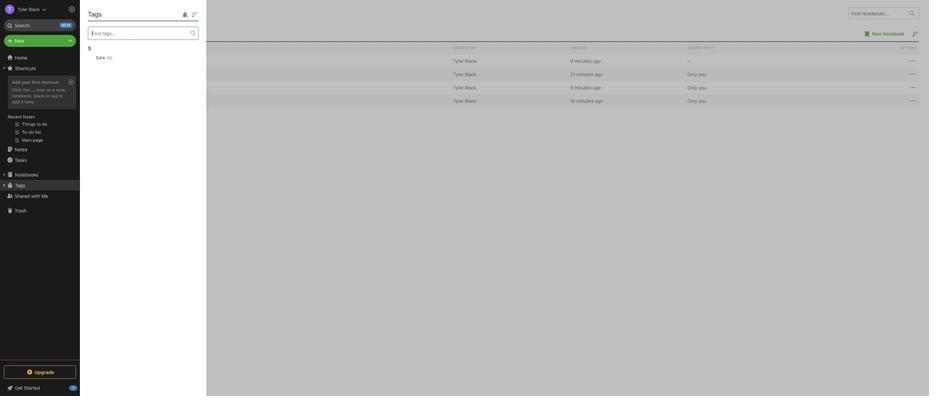 Task type: vqa. For each thing, say whether or not it's contained in the screenshot.
Go to the grocery store text box
no



Task type: describe. For each thing, give the bounding box(es) containing it.
it
[[21, 99, 23, 105]]

home link
[[0, 52, 80, 63]]

9 minutes ago for –
[[570, 58, 601, 64]]

0 vertical spatial notebooks
[[90, 9, 122, 17]]

you for 9 minutes ago
[[699, 85, 706, 90]]

icon on a note, notebook, stack or tag to add it here.
[[12, 87, 66, 105]]

Account field
[[0, 3, 46, 16]]

to-do list row
[[90, 94, 919, 108]]

tyler black inside account field
[[18, 6, 40, 12]]

minutes for first notebook row
[[575, 58, 592, 64]]

icon
[[36, 87, 45, 93]]

you for 21 minutes ago
[[699, 71, 706, 77]]

new button
[[4, 35, 76, 47]]

minutes for to-do list row
[[577, 98, 594, 104]]

Search text field
[[9, 19, 71, 31]]

notebook,
[[12, 93, 32, 99]]

7
[[72, 386, 74, 391]]

to
[[59, 93, 63, 99]]

shared
[[15, 193, 30, 199]]

add your first shortcut
[[12, 80, 59, 85]]

9 minutes ago for only you
[[570, 85, 601, 90]]

black for main page row
[[465, 71, 477, 77]]

1 notebook
[[90, 31, 116, 37]]

first
[[110, 58, 120, 64]]

first notebook row
[[90, 54, 919, 68]]

notebook for new notebook
[[883, 31, 904, 37]]

shared with me link
[[0, 191, 80, 201]]

group containing add your first shortcut
[[0, 74, 80, 147]]

arrow image
[[93, 57, 101, 65]]

Help and Learning task checklist field
[[0, 383, 80, 394]]

tyler inside account field
[[18, 6, 28, 12]]

tasks
[[15, 157, 27, 163]]

started
[[24, 386, 40, 391]]

on
[[46, 87, 51, 93]]

shared with button
[[685, 42, 802, 54]]

Find tags… text field
[[88, 29, 190, 38]]

new search field
[[9, 19, 73, 31]]

shared
[[687, 46, 702, 50]]

s row group
[[88, 40, 204, 72]]

created by
[[453, 46, 476, 50]]

tyler black for the things to do row on the top of page
[[453, 85, 477, 90]]

only for 10 minutes ago
[[687, 98, 697, 104]]

expand tags image
[[2, 183, 7, 188]]

tag
[[51, 93, 57, 99]]

notebook for first notebook
[[121, 58, 142, 64]]

or
[[46, 93, 50, 99]]

here.
[[25, 99, 35, 105]]

10
[[570, 98, 575, 104]]

add
[[12, 80, 20, 85]]

things to do row
[[90, 81, 919, 94]]

recent notes
[[8, 114, 35, 120]]

tyler for the things to do row on the top of page
[[453, 85, 464, 90]]

you for 10 minutes ago
[[699, 98, 706, 104]]

notebook
[[94, 31, 116, 37]]

only for 21 minutes ago
[[687, 71, 697, 77]]

created by button
[[451, 42, 568, 54]]

only you for 10 minutes ago
[[687, 98, 706, 104]]

Find Notebooks… text field
[[849, 8, 905, 19]]

settings image
[[68, 5, 76, 13]]

trash
[[15, 208, 27, 214]]

tree containing home
[[0, 52, 80, 360]]

updated button
[[568, 42, 685, 54]]

9 for –
[[570, 58, 573, 64]]

0 vertical spatial notes
[[23, 114, 35, 120]]

main page row
[[90, 68, 919, 81]]

...
[[31, 87, 35, 93]]

click to collapse image
[[77, 384, 82, 392]]

sale ( 0 )
[[96, 55, 112, 60]]

ago for main page row
[[595, 71, 603, 77]]

notes link
[[0, 144, 80, 155]]

black for the things to do row on the top of page
[[465, 85, 477, 90]]

click
[[12, 87, 22, 93]]

shared with
[[687, 46, 713, 50]]

black inside account field
[[29, 6, 40, 12]]

notebooks element
[[80, 0, 929, 397]]

tyler for main page row
[[453, 71, 464, 77]]

ago for the things to do row on the top of page
[[593, 85, 601, 90]]

shortcuts button
[[0, 63, 80, 74]]

ago for first notebook row
[[593, 58, 601, 64]]

shortcut
[[41, 80, 59, 85]]

)
[[111, 55, 112, 60]]

trash link
[[0, 205, 80, 216]]



Task type: locate. For each thing, give the bounding box(es) containing it.
new
[[872, 31, 882, 37], [15, 38, 24, 44]]

1 you from the top
[[699, 71, 706, 77]]

1 vertical spatial notes
[[15, 147, 27, 152]]

2 you from the top
[[699, 85, 706, 90]]

9 minutes ago up '21 minutes ago'
[[570, 58, 601, 64]]

tags button
[[0, 180, 80, 191]]

tyler black for first notebook row
[[453, 58, 477, 64]]

sale
[[96, 55, 105, 60]]

tree
[[0, 52, 80, 360]]

group
[[0, 74, 80, 147]]

0 horizontal spatial notebooks
[[15, 172, 38, 178]]

minutes for main page row
[[576, 71, 594, 77]]

2 vertical spatial you
[[699, 98, 706, 104]]

0 vertical spatial 9 minutes ago
[[570, 58, 601, 64]]

get
[[15, 386, 23, 391]]

expand notebooks image
[[2, 172, 7, 177]]

notebooks link
[[0, 170, 80, 180]]

minutes right 21
[[576, 71, 594, 77]]

new for new notebook
[[872, 31, 882, 37]]

only inside the things to do row
[[687, 85, 697, 90]]

only inside to-do list row
[[687, 98, 697, 104]]

black for first notebook row
[[465, 58, 477, 64]]

black for to-do list row
[[465, 98, 477, 104]]

minutes for the things to do row on the top of page
[[575, 85, 592, 90]]

home
[[15, 55, 27, 60]]

get started
[[15, 386, 40, 391]]

1 vertical spatial tags
[[15, 183, 25, 188]]

9
[[570, 58, 573, 64], [570, 85, 573, 90]]

1 vertical spatial notebook
[[121, 58, 142, 64]]

0
[[108, 55, 111, 60]]

notebook inside 'first notebook' button
[[121, 58, 142, 64]]

1 vertical spatial you
[[699, 85, 706, 90]]

2 9 minutes ago from the top
[[570, 85, 601, 90]]

new for new
[[15, 38, 24, 44]]

notes up 'tasks'
[[15, 147, 27, 152]]

minutes inside to-do list row
[[577, 98, 594, 104]]

only you for 21 minutes ago
[[687, 71, 706, 77]]

1 horizontal spatial tags
[[88, 10, 102, 18]]

recent
[[8, 114, 22, 120]]

you inside main page row
[[699, 71, 706, 77]]

1 only you from the top
[[687, 71, 706, 77]]

3 you from the top
[[699, 98, 706, 104]]

only you inside main page row
[[687, 71, 706, 77]]

only inside main page row
[[687, 71, 697, 77]]

tyler for first notebook row
[[453, 58, 464, 64]]

0 vertical spatial only you
[[687, 71, 706, 77]]

tyler black inside to-do list row
[[453, 98, 477, 104]]

tyler black for to-do list row
[[453, 98, 477, 104]]

tags up shared on the left of page
[[15, 183, 25, 188]]

9 down 21
[[570, 85, 573, 90]]

tyler black for main page row
[[453, 71, 477, 77]]

1 horizontal spatial notebook
[[883, 31, 904, 37]]

you inside the things to do row
[[699, 85, 706, 90]]

ago up '10 minutes ago'
[[593, 85, 601, 90]]

tyler inside the things to do row
[[453, 85, 464, 90]]

9 up 21
[[570, 58, 573, 64]]

shared with me
[[15, 193, 48, 199]]

actions
[[900, 46, 916, 50]]

actions button
[[802, 42, 919, 54]]

9 minutes ago inside first notebook row
[[570, 58, 601, 64]]

with
[[31, 193, 40, 199]]

2 vertical spatial only
[[687, 98, 697, 104]]

2 only from the top
[[687, 85, 697, 90]]

0 vertical spatial notebook
[[883, 31, 904, 37]]

notebooks up notebook
[[90, 9, 122, 17]]

black inside the things to do row
[[465, 85, 477, 90]]

0 vertical spatial tags
[[88, 10, 102, 18]]

1 vertical spatial only
[[687, 85, 697, 90]]

minutes inside main page row
[[576, 71, 594, 77]]

1 only from the top
[[687, 71, 697, 77]]

shortcuts
[[15, 65, 36, 71]]

0 vertical spatial new
[[872, 31, 882, 37]]

tyler black inside first notebook row
[[453, 58, 477, 64]]

9 minutes ago
[[570, 58, 601, 64], [570, 85, 601, 90]]

minutes up '21 minutes ago'
[[575, 58, 592, 64]]

1 vertical spatial only you
[[687, 85, 706, 90]]

black inside first notebook row
[[465, 58, 477, 64]]

minutes right 10
[[577, 98, 594, 104]]

row group inside notebooks element
[[90, 54, 919, 108]]

tyler black
[[18, 6, 40, 12], [453, 58, 477, 64], [453, 71, 477, 77], [453, 85, 477, 90], [453, 98, 477, 104]]

ago up '21 minutes ago'
[[593, 58, 601, 64]]

note,
[[56, 87, 66, 93]]

me
[[41, 193, 48, 199]]

tyler inside to-do list row
[[453, 98, 464, 104]]

tyler black inside the things to do row
[[453, 85, 477, 90]]

notebooks
[[90, 9, 122, 17], [15, 172, 38, 178]]

created
[[453, 46, 470, 50]]

0 horizontal spatial new
[[15, 38, 24, 44]]

row group containing first notebook
[[90, 54, 919, 108]]

ago
[[593, 58, 601, 64], [595, 71, 603, 77], [593, 85, 601, 90], [595, 98, 603, 104]]

3 only from the top
[[687, 98, 697, 104]]

(
[[107, 55, 108, 60]]

–
[[687, 58, 690, 64]]

first notebook button
[[101, 57, 152, 65]]

tags
[[88, 10, 102, 18], [15, 183, 25, 188]]

0 horizontal spatial tags
[[15, 183, 25, 188]]

21 minutes ago
[[570, 71, 603, 77]]

only you for 9 minutes ago
[[687, 85, 706, 90]]

ago inside to-do list row
[[595, 98, 603, 104]]

10 minutes ago
[[570, 98, 603, 104]]

only you
[[687, 71, 706, 77], [687, 85, 706, 90], [687, 98, 706, 104]]

new inside new notebook button
[[872, 31, 882, 37]]

0 vertical spatial only
[[687, 71, 697, 77]]

stack
[[33, 93, 44, 99]]

1 9 minutes ago from the top
[[570, 58, 601, 64]]

minutes inside first notebook row
[[575, 58, 592, 64]]

tyler
[[18, 6, 28, 12], [453, 58, 464, 64], [453, 71, 464, 77], [453, 85, 464, 90], [453, 98, 464, 104]]

1 vertical spatial 9
[[570, 85, 573, 90]]

a
[[52, 87, 55, 93]]

by
[[471, 46, 476, 50]]

new
[[61, 23, 71, 27]]

2 only you from the top
[[687, 85, 706, 90]]

tasks button
[[0, 155, 80, 166]]

tags up 1
[[88, 10, 102, 18]]

updated
[[570, 46, 587, 50]]

upgrade button
[[4, 366, 76, 379]]

tyler inside main page row
[[453, 71, 464, 77]]

1 9 from the top
[[570, 58, 573, 64]]

minutes
[[575, 58, 592, 64], [576, 71, 594, 77], [575, 85, 592, 90], [577, 98, 594, 104]]

tyler inside first notebook row
[[453, 58, 464, 64]]

1 horizontal spatial new
[[872, 31, 882, 37]]

notebook up actions
[[883, 31, 904, 37]]

new notebook button
[[863, 30, 904, 38]]

first notebook
[[110, 58, 142, 64]]

tyler for to-do list row
[[453, 98, 464, 104]]

9 minutes ago inside the things to do row
[[570, 85, 601, 90]]

ago right 21
[[595, 71, 603, 77]]

notebook
[[883, 31, 904, 37], [121, 58, 142, 64]]

new up home in the top left of the page
[[15, 38, 24, 44]]

ago inside the things to do row
[[593, 85, 601, 90]]

add
[[12, 99, 20, 105]]

notebooks down 'tasks'
[[15, 172, 38, 178]]

upgrade
[[34, 370, 54, 375]]

notebook inside new notebook button
[[883, 31, 904, 37]]

9 inside the things to do row
[[570, 85, 573, 90]]

Sort field
[[190, 10, 198, 18]]

9 inside first notebook row
[[570, 58, 573, 64]]

0 horizontal spatial notebook
[[121, 58, 142, 64]]

s
[[88, 45, 91, 51]]

only for 9 minutes ago
[[687, 85, 697, 90]]

21
[[570, 71, 575, 77]]

ago inside main page row
[[595, 71, 603, 77]]

first
[[32, 80, 40, 85]]

you
[[699, 71, 706, 77], [699, 85, 706, 90], [699, 98, 706, 104]]

ago right 10
[[595, 98, 603, 104]]

black inside main page row
[[465, 71, 477, 77]]

minutes down '21 minutes ago'
[[575, 85, 592, 90]]

the
[[23, 87, 30, 93]]

new inside new popup button
[[15, 38, 24, 44]]

2 9 from the top
[[570, 85, 573, 90]]

ago inside first notebook row
[[593, 58, 601, 64]]

with
[[703, 46, 713, 50]]

sort options image
[[190, 10, 198, 18]]

1 vertical spatial new
[[15, 38, 24, 44]]

notes right recent
[[23, 114, 35, 120]]

2 vertical spatial only you
[[687, 98, 706, 104]]

1 vertical spatial notebooks
[[15, 172, 38, 178]]

ago for to-do list row
[[595, 98, 603, 104]]

tyler black inside main page row
[[453, 71, 477, 77]]

black inside to-do list row
[[465, 98, 477, 104]]

notes
[[23, 114, 35, 120], [15, 147, 27, 152]]

1 vertical spatial 9 minutes ago
[[570, 85, 601, 90]]

0 vertical spatial you
[[699, 71, 706, 77]]

9 minutes ago down '21 minutes ago'
[[570, 85, 601, 90]]

notebooks inside tree
[[15, 172, 38, 178]]

you inside to-do list row
[[699, 98, 706, 104]]

0 vertical spatial 9
[[570, 58, 573, 64]]

9 for only you
[[570, 85, 573, 90]]

create new tag image
[[181, 10, 189, 18]]

tags inside button
[[15, 183, 25, 188]]

click the ...
[[12, 87, 35, 93]]

notebook right first
[[121, 58, 142, 64]]

minutes inside the things to do row
[[575, 85, 592, 90]]

only
[[687, 71, 697, 77], [687, 85, 697, 90], [687, 98, 697, 104]]

your
[[21, 80, 31, 85]]

row group
[[90, 54, 919, 108]]

new notebook
[[872, 31, 904, 37]]

3 only you from the top
[[687, 98, 706, 104]]

only you inside the things to do row
[[687, 85, 706, 90]]

only you inside to-do list row
[[687, 98, 706, 104]]

1
[[90, 31, 92, 37]]

new down the find notebooks… text box
[[872, 31, 882, 37]]

black
[[29, 6, 40, 12], [465, 58, 477, 64], [465, 71, 477, 77], [465, 85, 477, 90], [465, 98, 477, 104]]

1 horizontal spatial notebooks
[[90, 9, 122, 17]]



